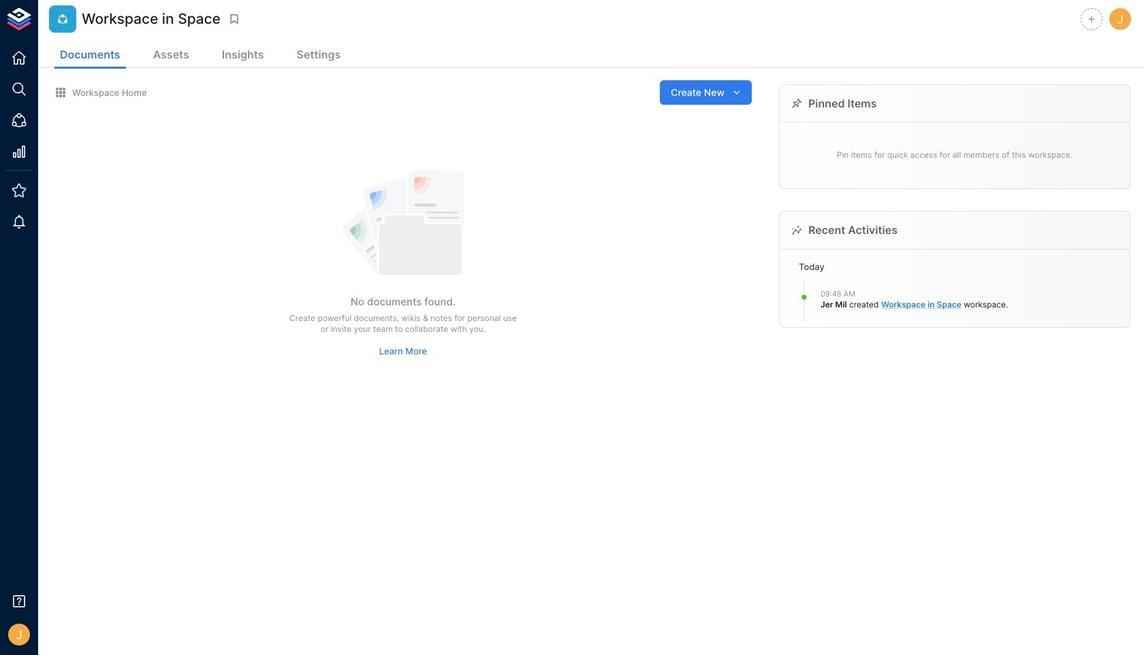 Task type: describe. For each thing, give the bounding box(es) containing it.
bookmark image
[[228, 13, 240, 25]]



Task type: vqa. For each thing, say whether or not it's contained in the screenshot.
rightmost tooltip
no



